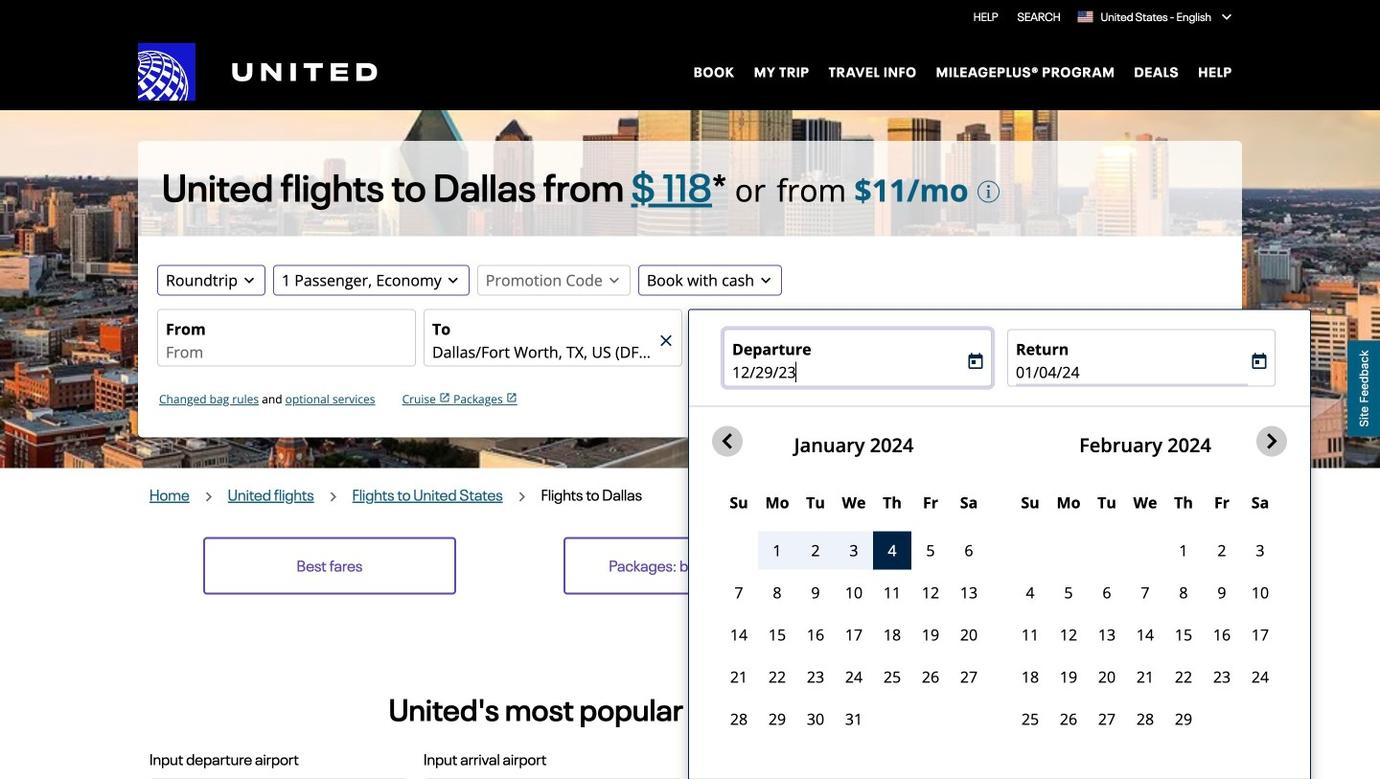 Task type: locate. For each thing, give the bounding box(es) containing it.
10 column header from the left
[[1088, 491, 1127, 514]]

main content
[[0, 110, 1381, 780]]

row
[[720, 461, 989, 514], [1012, 461, 1280, 514], [720, 514, 989, 741], [1012, 514, 1280, 741]]

click to learn more about pay monthly image
[[977, 180, 1001, 204]]

14 column header from the left
[[1242, 491, 1280, 514]]

fc-booking-origin-aria-label text field
[[166, 341, 408, 364]]

fc-booking-departure-date-input-aria-label text field
[[733, 361, 965, 384]]

column header
[[720, 491, 758, 514], [758, 491, 797, 514], [797, 491, 835, 514], [835, 491, 874, 514], [874, 491, 912, 514], [912, 491, 950, 514], [950, 491, 989, 514], [1012, 491, 1050, 514], [1050, 491, 1088, 514], [1088, 491, 1127, 514], [1127, 491, 1165, 514], [1165, 491, 1203, 514], [1203, 491, 1242, 514], [1242, 491, 1280, 514]]

3 column header from the left
[[797, 491, 835, 514]]

9 column header from the left
[[1050, 491, 1088, 514]]

february 2024 grid
[[1012, 430, 1280, 741]]

6 column header from the left
[[912, 491, 950, 514]]



Task type: describe. For each thing, give the bounding box(es) containing it.
7 column header from the left
[[950, 491, 989, 514]]

fc-booking-destination-aria-label text field
[[432, 341, 655, 364]]

4 column header from the left
[[835, 491, 874, 514]]

8 column header from the left
[[1012, 491, 1050, 514]]

2 column header from the left
[[758, 491, 797, 514]]

5 column header from the left
[[874, 491, 912, 514]]

11 column header from the left
[[1127, 491, 1165, 514]]

united airlines image
[[138, 43, 378, 101]]

january 2024 grid
[[720, 430, 989, 741]]

12 column header from the left
[[1165, 491, 1203, 514]]

13 column header from the left
[[1203, 491, 1242, 514]]

1 column header from the left
[[720, 491, 758, 514]]

click to learn more about pay monthly element
[[977, 180, 1001, 204]]

fc-booking-return-date-input-aria-label text field
[[1016, 361, 1248, 384]]



Task type: vqa. For each thing, say whether or not it's contained in the screenshot.
flexible dates icon
no



